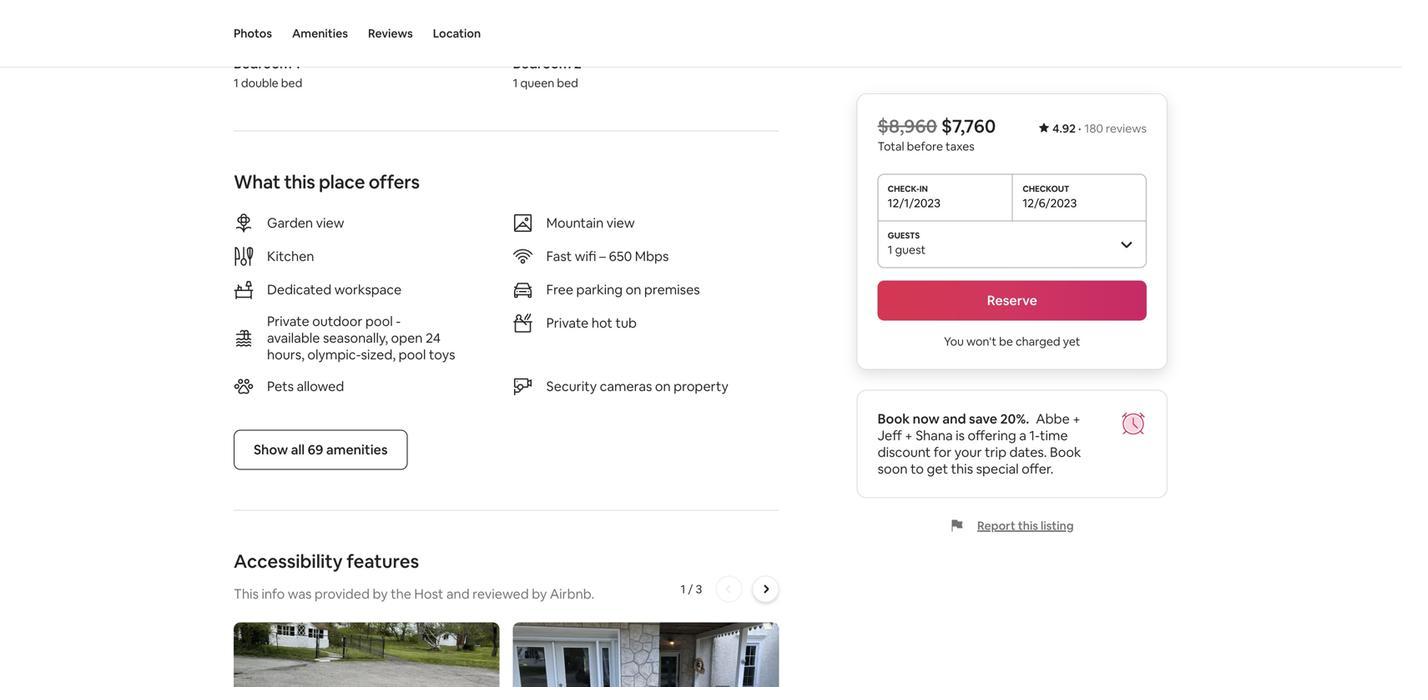 Task type: vqa. For each thing, say whether or not it's contained in the screenshot.
'Seattle'
no



Task type: locate. For each thing, give the bounding box(es) containing it.
on
[[626, 281, 642, 298], [655, 378, 671, 395]]

abbe
[[1036, 411, 1070, 428]]

24
[[426, 330, 441, 347]]

0 horizontal spatial +
[[905, 427, 913, 445]]

1 bedroom from the left
[[234, 55, 292, 72]]

on right "cameras"
[[655, 378, 671, 395]]

garden view
[[267, 214, 344, 232]]

-
[[396, 313, 401, 330]]

2 bed from the left
[[557, 75, 578, 90]]

bedroom for 1
[[234, 55, 292, 72]]

cameras
[[600, 378, 652, 395]]

and right now
[[943, 411, 966, 428]]

fast wifi – 650 mbps
[[547, 248, 669, 265]]

1 bed from the left
[[281, 75, 302, 90]]

1 left queen
[[513, 75, 518, 90]]

1 horizontal spatial view
[[607, 214, 635, 232]]

+ right abbe
[[1073, 411, 1081, 428]]

0 horizontal spatial book
[[878, 411, 910, 428]]

1 left guest
[[888, 243, 893, 258]]

accessibility
[[234, 550, 343, 574]]

1 vertical spatial this
[[951, 461, 974, 478]]

+ right jeff
[[905, 427, 913, 445]]

charged
[[1016, 334, 1061, 349]]

pool left -
[[366, 313, 393, 330]]

book inside abbe + jeff + shana is offering a 1-time discount for your trip dates. book soon to get this special offer.
[[1050, 444, 1082, 461]]

get
[[927, 461, 948, 478]]

reviewed
[[473, 586, 529, 603]]

0 vertical spatial pool
[[366, 313, 393, 330]]

12/6/2023
[[1023, 196, 1077, 211]]

pets
[[267, 378, 294, 395]]

and right host
[[447, 586, 470, 603]]

pets allowed
[[267, 378, 344, 395]]

1 inside bedroom 2 1 queen bed
[[513, 75, 518, 90]]

fast
[[547, 248, 572, 265]]

view for garden view
[[316, 214, 344, 232]]

airbnb.
[[550, 586, 595, 603]]

location button
[[433, 0, 481, 67]]

for
[[934, 444, 952, 461]]

all
[[291, 441, 305, 459]]

this info was provided by the host and reviewed by airbnb.
[[234, 586, 595, 603]]

1 down amenities
[[295, 55, 301, 72]]

features
[[347, 550, 419, 574]]

1 guest button
[[878, 221, 1147, 268]]

2 view from the left
[[607, 214, 635, 232]]

2 vertical spatial this
[[1018, 519, 1039, 534]]

bed down 2
[[557, 75, 578, 90]]

1 vertical spatial and
[[447, 586, 470, 603]]

photos button
[[234, 0, 272, 67]]

discount
[[878, 444, 931, 461]]

1 left "/"
[[681, 582, 686, 597]]

1 horizontal spatial book
[[1050, 444, 1082, 461]]

book right 1-
[[1050, 444, 1082, 461]]

private inside private outdoor pool - available seasonally, open 24 hours, olympic-sized, pool toys
[[267, 313, 309, 330]]

book now and save 20%.
[[878, 411, 1030, 428]]

pool
[[366, 313, 393, 330], [399, 346, 426, 363]]

view right 'garden'
[[316, 214, 344, 232]]

mountain
[[547, 214, 604, 232]]

time
[[1040, 427, 1068, 445]]

view
[[316, 214, 344, 232], [607, 214, 635, 232]]

1 horizontal spatial and
[[943, 411, 966, 428]]

a
[[1020, 427, 1027, 445]]

workspace
[[335, 281, 402, 298]]

property
[[674, 378, 729, 395]]

toys
[[429, 346, 455, 363]]

garden
[[267, 214, 313, 232]]

0 horizontal spatial bedroom
[[234, 55, 292, 72]]

photos
[[234, 26, 272, 41]]

shana
[[916, 427, 953, 445]]

dates.
[[1010, 444, 1047, 461]]

1 horizontal spatial private
[[547, 315, 589, 332]]

private for private outdoor pool - available seasonally, open 24 hours, olympic-sized, pool toys
[[267, 313, 309, 330]]

1 inside "accessibility features" region
[[681, 582, 686, 597]]

1 horizontal spatial +
[[1073, 411, 1081, 428]]

listing
[[1041, 519, 1074, 534]]

host
[[414, 586, 444, 603]]

1-
[[1030, 427, 1040, 445]]

kitchen
[[267, 248, 314, 265]]

total
[[878, 139, 905, 154]]

0 vertical spatial on
[[626, 281, 642, 298]]

0 horizontal spatial this
[[284, 170, 315, 194]]

0 vertical spatial this
[[284, 170, 315, 194]]

bed inside bedroom 1 1 double bed
[[281, 75, 302, 90]]

reviews
[[1106, 121, 1147, 136]]

location
[[433, 26, 481, 41]]

trip
[[985, 444, 1007, 461]]

4.92 · 180 reviews
[[1053, 121, 1147, 136]]

0 horizontal spatial pool
[[366, 313, 393, 330]]

view up "650"
[[607, 214, 635, 232]]

1 vertical spatial pool
[[399, 346, 426, 363]]

2 horizontal spatial this
[[1018, 519, 1039, 534]]

1 vertical spatial book
[[1050, 444, 1082, 461]]

bedroom for 2
[[513, 55, 571, 72]]

dedicated
[[267, 281, 332, 298]]

1 horizontal spatial on
[[655, 378, 671, 395]]

1 horizontal spatial bedroom
[[513, 55, 571, 72]]

4.92
[[1053, 121, 1076, 136]]

bedroom
[[234, 55, 292, 72], [513, 55, 571, 72]]

to
[[911, 461, 924, 478]]

book left now
[[878, 411, 910, 428]]

bedroom inside bedroom 2 1 queen bed
[[513, 55, 571, 72]]

bed
[[281, 75, 302, 90], [557, 75, 578, 90]]

0 vertical spatial book
[[878, 411, 910, 428]]

0 horizontal spatial private
[[267, 313, 309, 330]]

and inside "accessibility features" region
[[447, 586, 470, 603]]

pool left 'toys'
[[399, 346, 426, 363]]

0 horizontal spatial view
[[316, 214, 344, 232]]

report this listing
[[978, 519, 1074, 534]]

this inside abbe + jeff + shana is offering a 1-time discount for your trip dates. book soon to get this special offer.
[[951, 461, 974, 478]]

bedroom inside bedroom 1 1 double bed
[[234, 55, 292, 72]]

this left listing
[[1018, 519, 1039, 534]]

hot
[[592, 315, 613, 332]]

and
[[943, 411, 966, 428], [447, 586, 470, 603]]

mountain view
[[547, 214, 635, 232]]

reserve button
[[878, 281, 1147, 321]]

parking
[[577, 281, 623, 298]]

on right parking
[[626, 281, 642, 298]]

bedroom up "double"
[[234, 55, 292, 72]]

queen
[[521, 75, 555, 90]]

this right get
[[951, 461, 974, 478]]

0 horizontal spatial by
[[373, 586, 388, 603]]

provided
[[315, 586, 370, 603]]

1 inside dropdown button
[[888, 243, 893, 258]]

1 view from the left
[[316, 214, 344, 232]]

this for what
[[284, 170, 315, 194]]

security
[[547, 378, 597, 395]]

by left airbnb.
[[532, 586, 547, 603]]

private up hours,
[[267, 313, 309, 330]]

bedroom up queen
[[513, 55, 571, 72]]

this up garden view
[[284, 170, 315, 194]]

0 horizontal spatial and
[[447, 586, 470, 603]]

amenities
[[292, 26, 348, 41]]

2 bedroom from the left
[[513, 55, 571, 72]]

1 horizontal spatial by
[[532, 586, 547, 603]]

bed for 1
[[281, 75, 302, 90]]

by left the
[[373, 586, 388, 603]]

private down free on the top of the page
[[547, 315, 589, 332]]

1 by from the left
[[373, 586, 388, 603]]

bed right "double"
[[281, 75, 302, 90]]

1 horizontal spatial bed
[[557, 75, 578, 90]]

0 horizontal spatial bed
[[281, 75, 302, 90]]

won't
[[967, 334, 997, 349]]

hours,
[[267, 346, 305, 363]]

report
[[978, 519, 1016, 534]]

0 horizontal spatial on
[[626, 281, 642, 298]]

1 vertical spatial on
[[655, 378, 671, 395]]

1 horizontal spatial this
[[951, 461, 974, 478]]

place
[[319, 170, 365, 194]]

bed inside bedroom 2 1 queen bed
[[557, 75, 578, 90]]

offer.
[[1022, 461, 1054, 478]]

1
[[295, 55, 301, 72], [234, 75, 239, 90], [513, 75, 518, 90], [888, 243, 893, 258], [681, 582, 686, 597]]

bedroom 1 1 double bed
[[234, 55, 302, 90]]

free
[[547, 281, 574, 298]]



Task type: describe. For each thing, give the bounding box(es) containing it.
private for private hot tub
[[547, 315, 589, 332]]

reviews
[[368, 26, 413, 41]]

free parking on premises
[[547, 281, 700, 298]]

$7,760
[[942, 114, 996, 138]]

bedroom 2 1 queen bed
[[513, 55, 582, 90]]

premises
[[644, 281, 700, 298]]

–
[[599, 248, 606, 265]]

allowed
[[297, 378, 344, 395]]

jeff
[[878, 427, 902, 445]]

accessibility features
[[234, 550, 419, 574]]

on for parking
[[626, 281, 642, 298]]

show
[[254, 441, 288, 459]]

/
[[688, 582, 693, 597]]

on for cameras
[[655, 378, 671, 395]]

guest
[[895, 243, 926, 258]]

outdoor
[[312, 313, 363, 330]]

this
[[234, 586, 259, 603]]

wifi
[[575, 248, 596, 265]]

180
[[1085, 121, 1104, 136]]

tub
[[616, 315, 637, 332]]

special
[[976, 461, 1019, 478]]

1 horizontal spatial pool
[[399, 346, 426, 363]]

double
[[241, 75, 279, 90]]

show all 69 amenities button
[[234, 430, 408, 470]]

is
[[956, 427, 965, 445]]

this for report
[[1018, 519, 1039, 534]]

650
[[609, 248, 632, 265]]

amenities button
[[292, 0, 348, 67]]

amenities
[[326, 441, 388, 459]]

0 vertical spatial and
[[943, 411, 966, 428]]

show all 69 amenities
[[254, 441, 388, 459]]

you
[[944, 334, 964, 349]]

lit path to the guest entrance, verified image image
[[513, 623, 779, 688]]

you won't be charged yet
[[944, 334, 1081, 349]]

1 / 3
[[681, 582, 702, 597]]

·
[[1079, 121, 1082, 136]]

what
[[234, 170, 280, 194]]

1 left "double"
[[234, 75, 239, 90]]

sized,
[[361, 346, 396, 363]]

soon
[[878, 461, 908, 478]]

12/1/2023
[[888, 196, 941, 211]]

the
[[391, 586, 412, 603]]

be
[[999, 334, 1013, 349]]

1 guest
[[888, 243, 926, 258]]

olympic-
[[308, 346, 361, 363]]

yet
[[1063, 334, 1081, 349]]

dedicated workspace
[[267, 281, 402, 298]]

save
[[969, 411, 998, 428]]

available
[[267, 330, 320, 347]]

bed for 2
[[557, 75, 578, 90]]

security cameras on property
[[547, 378, 729, 395]]

bedroom 1 image
[[234, 0, 500, 42]]

$8,960
[[878, 114, 938, 138]]

$8,960 $7,760 total before taxes
[[878, 114, 996, 154]]

seasonally,
[[323, 330, 388, 347]]

before
[[907, 139, 943, 154]]

reviews button
[[368, 0, 413, 67]]

accessible parking spot, verified image image
[[234, 623, 500, 688]]

abbe + jeff + shana is offering a 1-time discount for your trip dates. book soon to get this special offer.
[[878, 411, 1082, 478]]

2 by from the left
[[532, 586, 547, 603]]

report this listing button
[[951, 519, 1074, 534]]

view for mountain view
[[607, 214, 635, 232]]

20%.
[[1001, 411, 1030, 428]]

what this place offers
[[234, 170, 420, 194]]

accessibility features region
[[227, 550, 786, 688]]

open
[[391, 330, 423, 347]]

private outdoor pool - available seasonally, open 24 hours, olympic-sized, pool toys
[[267, 313, 455, 363]]

private hot tub
[[547, 315, 637, 332]]

was
[[288, 586, 312, 603]]

your
[[955, 444, 982, 461]]

offers
[[369, 170, 420, 194]]

taxes
[[946, 139, 975, 154]]

reserve
[[987, 292, 1038, 309]]



